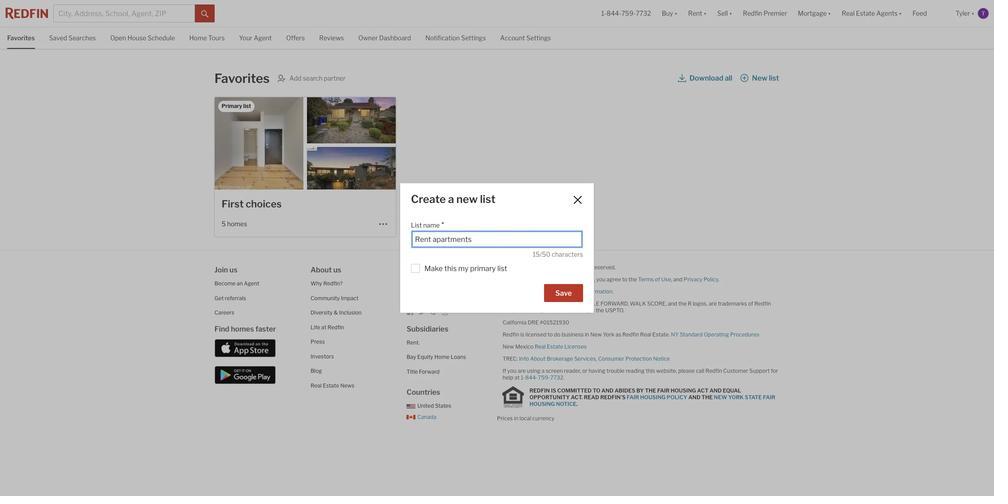 Task type: locate. For each thing, give the bounding box(es) containing it.
0 vertical spatial 1-
[[602, 10, 607, 17]]

redfin for and
[[503, 300, 523, 307]]

consumer
[[598, 356, 625, 362]]

at right life
[[321, 324, 326, 331]]

and right the use
[[674, 276, 683, 283]]

7732 for 1-844-759-7732
[[636, 10, 651, 17]]

0 horizontal spatial the
[[645, 387, 656, 394]]

1 horizontal spatial are
[[709, 300, 717, 307]]

, up the having
[[596, 356, 597, 362]]

are right the logos,
[[709, 300, 717, 307]]

do not sell or share my personal information link
[[503, 288, 613, 295]]

0 horizontal spatial are
[[518, 368, 526, 374]]

info about brokerage services link
[[519, 356, 596, 362]]

us up redfin? at left bottom
[[333, 266, 341, 274]]

why redfin? button
[[311, 280, 343, 287]]

real estate news
[[311, 382, 355, 389]]

housing
[[671, 387, 696, 394], [641, 394, 666, 401], [530, 401, 555, 407]]

0 horizontal spatial 844-
[[526, 374, 538, 381]]

get
[[215, 295, 224, 302]]

reviews link
[[319, 27, 344, 48]]

, left privacy in the right of the page
[[671, 276, 672, 283]]

#01521930
[[540, 319, 569, 326]]

1 vertical spatial real
[[535, 343, 546, 350]]

1 vertical spatial you
[[508, 368, 517, 374]]

this inside if you are using a screen reader, or having trouble reading this website, please call redfin customer support for help at
[[646, 368, 655, 374]]

this right reading on the bottom of page
[[646, 368, 655, 374]]

all right download
[[725, 74, 733, 83]]

all down the share
[[534, 300, 540, 307]]

redfin inside redfin is committed to and abides by the fair housing act and equal opportunity act. read redfin's
[[530, 387, 550, 394]]

1 horizontal spatial settings
[[527, 34, 551, 42]]

new list
[[752, 74, 779, 83]]

0 horizontal spatial real
[[311, 382, 322, 389]]

homes right '5'
[[227, 220, 247, 228]]

create a new list dialog
[[400, 184, 594, 313]]

1 horizontal spatial a
[[542, 368, 545, 374]]

in left local
[[514, 415, 519, 422]]

0 horizontal spatial housing
[[530, 401, 555, 407]]

homes for 5
[[227, 220, 247, 228]]

15
[[533, 251, 540, 258]]

the left r
[[679, 300, 687, 307]]

1 vertical spatial of
[[748, 300, 754, 307]]

the left uspto.
[[596, 307, 604, 314]]

1 us from the left
[[230, 266, 238, 274]]

rent.
[[407, 339, 420, 346]]

the right by
[[645, 387, 656, 394]]

0 vertical spatial or
[[530, 288, 536, 295]]

and right the act
[[710, 387, 722, 394]]

at right help
[[515, 374, 520, 381]]

blog button
[[311, 368, 322, 374]]

1 horizontal spatial at
[[515, 374, 520, 381]]

0 vertical spatial in
[[590, 307, 595, 314]]

2023:
[[546, 276, 561, 283]]

2 vertical spatial or
[[583, 368, 588, 374]]

to right agree at the right bottom
[[622, 276, 628, 283]]

2 vertical spatial new
[[503, 343, 514, 350]]

notification
[[426, 34, 460, 42]]

1 horizontal spatial housing
[[641, 394, 666, 401]]

0 horizontal spatial new
[[503, 343, 514, 350]]

1 vertical spatial about
[[530, 356, 546, 362]]

1 horizontal spatial 7732
[[636, 10, 651, 17]]

0 vertical spatial find
[[407, 266, 422, 274]]

settings inside the account settings link
[[527, 34, 551, 42]]

community
[[311, 295, 340, 302]]

home left loans at the left bottom of the page
[[435, 354, 450, 361]]

info
[[519, 356, 529, 362]]

a
[[448, 193, 454, 206], [542, 368, 545, 374]]

title
[[585, 300, 600, 307]]

my left primary
[[459, 264, 469, 273]]

searches
[[69, 34, 96, 42]]

my
[[459, 264, 469, 273], [552, 288, 560, 295]]

do
[[554, 331, 561, 338]]

are left using
[[518, 368, 526, 374]]

and right to at bottom right
[[602, 387, 614, 394]]

updated
[[503, 276, 524, 283]]

find for find us
[[407, 266, 422, 274]]

redfin down 1-844-759-7732 . at the bottom of the page
[[530, 387, 550, 394]]

1 settings from the left
[[461, 34, 486, 42]]

0 horizontal spatial of
[[655, 276, 660, 283]]

0 vertical spatial my
[[459, 264, 469, 273]]

find
[[407, 266, 422, 274], [215, 325, 229, 333]]

1 vertical spatial 759-
[[538, 374, 551, 381]]

redfin left is
[[503, 331, 519, 338]]

2 settings from the left
[[527, 34, 551, 42]]

account
[[500, 34, 525, 42]]

a right using
[[542, 368, 545, 374]]

estate left the news
[[323, 382, 339, 389]]

0 horizontal spatial you
[[508, 368, 517, 374]]

us right join
[[230, 266, 238, 274]]

redfin right as
[[623, 331, 639, 338]]

if
[[503, 368, 506, 374]]

favorites down your
[[215, 71, 270, 86]]

2 horizontal spatial us
[[423, 266, 431, 274]]

partner
[[324, 74, 346, 82]]

new inside button
[[752, 74, 768, 83]]

redfin facebook image
[[407, 308, 414, 316]]

0 vertical spatial are
[[709, 300, 717, 307]]

to left 'do'
[[548, 331, 553, 338]]

3 us from the left
[[423, 266, 431, 274]]

2 horizontal spatial in
[[590, 307, 595, 314]]

0 horizontal spatial find
[[215, 325, 229, 333]]

my inside create a new list dialog
[[459, 264, 469, 273]]

7732 for 1-844-759-7732 .
[[551, 374, 564, 381]]

2 horizontal spatial fair
[[763, 394, 776, 401]]

1 vertical spatial homes
[[231, 325, 254, 333]]

. down committed
[[577, 401, 578, 407]]

support
[[750, 368, 770, 374]]

0 vertical spatial you
[[597, 276, 606, 283]]

r
[[688, 300, 692, 307]]

about up using
[[530, 356, 546, 362]]

0 horizontal spatial about
[[311, 266, 332, 274]]

1 horizontal spatial 1-
[[602, 10, 607, 17]]

2 vertical spatial list
[[498, 264, 508, 273]]

0 vertical spatial 7732
[[636, 10, 651, 17]]

my right the share
[[552, 288, 560, 295]]

0 horizontal spatial list
[[480, 193, 496, 206]]

redfin is committed to and abides by the fair housing act and equal opportunity act. read redfin's
[[530, 387, 742, 401]]

home tours link
[[189, 27, 225, 48]]

0 vertical spatial estate
[[547, 343, 563, 350]]

2 horizontal spatial list
[[769, 74, 779, 83]]

to
[[622, 276, 628, 283], [548, 331, 553, 338]]

1 vertical spatial at
[[515, 374, 520, 381]]

0 horizontal spatial 1-844-759-7732 link
[[521, 374, 564, 381]]

do not sell or share my personal information .
[[503, 288, 614, 295]]

call
[[696, 368, 705, 374]]

trec: info about brokerage services , consumer protection notice
[[503, 356, 670, 362]]

new
[[752, 74, 768, 83], [591, 331, 602, 338], [503, 343, 514, 350]]

screen
[[546, 368, 563, 374]]

the left terms
[[629, 276, 637, 283]]

0 vertical spatial real
[[640, 331, 652, 338]]

2 us from the left
[[333, 266, 341, 274]]

agent right an
[[244, 280, 259, 287]]

the left new
[[702, 394, 713, 401]]

redfin down &
[[328, 324, 344, 331]]

2 horizontal spatial housing
[[671, 387, 696, 394]]

1 vertical spatial are
[[518, 368, 526, 374]]

favorites left the saved
[[7, 34, 35, 42]]

0 horizontal spatial home
[[189, 34, 207, 42]]

0 horizontal spatial us
[[230, 266, 238, 274]]

redfin for is
[[530, 387, 550, 394]]

score,
[[647, 300, 667, 307]]

0 vertical spatial at
[[321, 324, 326, 331]]

agent right your
[[254, 34, 272, 42]]

redfin left premier
[[743, 10, 763, 17]]

1 horizontal spatial 759-
[[622, 10, 636, 17]]

2 vertical spatial in
[[514, 415, 519, 422]]

list inside button
[[769, 74, 779, 83]]

redfin right trademarks
[[755, 300, 771, 307]]

estate down 'do'
[[547, 343, 563, 350]]

/
[[540, 251, 542, 258]]

new list button
[[740, 70, 780, 87]]

1 vertical spatial favorites
[[215, 71, 270, 86]]

1 horizontal spatial the
[[629, 276, 637, 283]]

0 vertical spatial new
[[752, 74, 768, 83]]

0 vertical spatial favorites
[[7, 34, 35, 42]]

or left pending
[[562, 307, 568, 314]]

new for new list
[[752, 74, 768, 83]]

reading
[[626, 368, 645, 374]]

1 horizontal spatial this
[[646, 368, 655, 374]]

services
[[574, 356, 596, 362]]

settings for notification settings
[[461, 34, 486, 42]]

1 vertical spatial ,
[[596, 356, 597, 362]]

1- for 1-844-759-7732
[[602, 10, 607, 17]]

1 vertical spatial or
[[562, 307, 568, 314]]

1 vertical spatial home
[[435, 354, 450, 361]]

create a new list element
[[411, 193, 561, 206]]

standard
[[680, 331, 703, 338]]

home left tours
[[189, 34, 207, 42]]

0 horizontal spatial settings
[[461, 34, 486, 42]]

0 horizontal spatial estate
[[323, 382, 339, 389]]

2 horizontal spatial new
[[752, 74, 768, 83]]

your agent link
[[239, 27, 272, 48]]

settings right notification
[[461, 34, 486, 42]]

1 horizontal spatial you
[[597, 276, 606, 283]]

a left new
[[448, 193, 454, 206]]

real down 'blog' button
[[311, 382, 322, 389]]

or down services
[[583, 368, 588, 374]]

0 horizontal spatial my
[[459, 264, 469, 273]]

759-
[[622, 10, 636, 17], [538, 374, 551, 381]]

of left the use
[[655, 276, 660, 283]]

. down agree at the right bottom
[[613, 288, 614, 295]]

0 horizontal spatial a
[[448, 193, 454, 206]]

state
[[745, 394, 762, 401]]

and
[[674, 276, 683, 283], [524, 300, 533, 307], [668, 300, 678, 307]]

create a new list
[[411, 193, 496, 206]]

policy
[[667, 394, 688, 401]]

and right policy
[[689, 394, 701, 401]]

redfin?
[[323, 280, 343, 287]]

you right if
[[508, 368, 517, 374]]

1 horizontal spatial of
[[748, 300, 754, 307]]

real left estate.
[[640, 331, 652, 338]]

of right trademarks
[[748, 300, 754, 307]]

join
[[215, 266, 228, 274]]

ny standard operating procedures link
[[671, 331, 760, 338]]

us for find us
[[423, 266, 431, 274]]

1 horizontal spatial find
[[407, 266, 422, 274]]

you inside if you are using a screen reader, or having trouble reading this website, please call redfin customer support for help at
[[508, 368, 517, 374]]

and down sell
[[524, 300, 533, 307]]

list name
[[411, 222, 440, 229]]

settings inside notification settings link
[[461, 34, 486, 42]]

this right make
[[445, 264, 457, 273]]

in right business
[[585, 331, 590, 338]]

1-844-759-7732 link
[[602, 10, 651, 17], [521, 374, 564, 381]]

1 vertical spatial to
[[548, 331, 553, 338]]

are
[[709, 300, 717, 307], [518, 368, 526, 374]]

estate
[[547, 343, 563, 350], [323, 382, 339, 389]]

inclusion
[[339, 309, 362, 316]]

title
[[407, 368, 418, 375]]

in right pending
[[590, 307, 595, 314]]

List name text field
[[415, 236, 579, 244]]

act
[[697, 387, 709, 394]]

1 vertical spatial a
[[542, 368, 545, 374]]

1 horizontal spatial 844-
[[607, 10, 622, 17]]

0 horizontal spatial 1-
[[521, 374, 526, 381]]

1 horizontal spatial list
[[498, 264, 508, 273]]

diversity
[[311, 309, 333, 316]]

feed button
[[908, 0, 951, 27]]

new york state fair housing notice
[[530, 394, 776, 407]]

0 vertical spatial to
[[622, 276, 628, 283]]

us
[[230, 266, 238, 274], [333, 266, 341, 274], [423, 266, 431, 274]]

homes up download the redfin app on the apple app store image
[[231, 325, 254, 333]]

subsidiaries
[[407, 325, 449, 333]]

5
[[222, 220, 226, 228]]

redfin's
[[601, 394, 626, 401]]

redfin down "do not sell or share my personal information" link
[[541, 300, 561, 307]]

redfin right call
[[706, 368, 722, 374]]

in inside redfin and all redfin variants, title forward, walk score, and the r logos, are trademarks of redfin corporation, registered or pending in the uspto.
[[590, 307, 595, 314]]

0 vertical spatial ,
[[671, 276, 672, 283]]

2 vertical spatial real
[[311, 382, 322, 389]]

to
[[593, 387, 601, 394]]

trec:
[[503, 356, 518, 362]]

consumer protection notice link
[[598, 356, 670, 362]]

real down licensed
[[535, 343, 546, 350]]

of inside redfin and all redfin variants, title forward, walk score, and the r logos, are trademarks of redfin corporation, registered or pending in the uspto.
[[748, 300, 754, 307]]

us up redfin twitter image
[[423, 266, 431, 274]]

if you are using a screen reader, or having trouble reading this website, please call redfin customer support for help at
[[503, 368, 778, 381]]

0 vertical spatial of
[[655, 276, 660, 283]]

brokerage
[[547, 356, 573, 362]]

redfin down not
[[503, 300, 523, 307]]

settings right account
[[527, 34, 551, 42]]

0 horizontal spatial favorites
[[7, 34, 35, 42]]

2 horizontal spatial the
[[679, 300, 687, 307]]

find left make
[[407, 266, 422, 274]]

make
[[425, 264, 443, 273]]

or right sell
[[530, 288, 536, 295]]

york
[[729, 394, 744, 401]]

redfin
[[503, 300, 523, 307], [541, 300, 561, 307], [530, 387, 550, 394]]

impact
[[341, 295, 359, 302]]

about up why
[[311, 266, 332, 274]]

1 vertical spatial in
[[585, 331, 590, 338]]

0 horizontal spatial to
[[548, 331, 553, 338]]

agent
[[254, 34, 272, 42], [244, 280, 259, 287]]

at inside if you are using a screen reader, or having trouble reading this website, please call redfin customer support for help at
[[515, 374, 520, 381]]

0 vertical spatial a
[[448, 193, 454, 206]]

1-
[[602, 10, 607, 17], [521, 374, 526, 381]]

you up information
[[597, 276, 606, 283]]

redfin premier button
[[738, 0, 793, 27]]

housing inside redfin is committed to and abides by the fair housing act and equal opportunity act. read redfin's
[[671, 387, 696, 394]]

title forward button
[[407, 368, 440, 375]]

why
[[311, 280, 322, 287]]

redfin pinterest image
[[430, 308, 437, 316]]

all inside button
[[725, 74, 733, 83]]

find down careers
[[215, 325, 229, 333]]

0 horizontal spatial 7732
[[551, 374, 564, 381]]



Task type: vqa. For each thing, say whether or not it's contained in the screenshot.
option group
no



Task type: describe. For each thing, give the bounding box(es) containing it.
open
[[110, 34, 126, 42]]

or inside redfin and all redfin variants, title forward, walk score, and the r logos, are trademarks of redfin corporation, registered or pending in the uspto.
[[562, 307, 568, 314]]

press button
[[311, 339, 325, 345]]

bay
[[407, 354, 416, 361]]

careers
[[215, 309, 234, 316]]

844- for 1-844-759-7732
[[607, 10, 622, 17]]

list name. required field. element
[[411, 217, 579, 231]]

1 vertical spatial new
[[591, 331, 602, 338]]

2 horizontal spatial and
[[710, 387, 722, 394]]

house
[[128, 34, 146, 42]]

search
[[303, 74, 323, 82]]

help
[[503, 374, 514, 381]]

united
[[418, 403, 434, 409]]

dashboard
[[379, 34, 411, 42]]

opportunity
[[530, 394, 570, 401]]

housing inside new york state fair housing notice
[[530, 401, 555, 407]]

saved searches link
[[49, 27, 96, 48]]

fair inside new york state fair housing notice
[[763, 394, 776, 401]]

notification settings link
[[426, 27, 486, 48]]

registered
[[535, 307, 561, 314]]

please
[[679, 368, 695, 374]]

your agent
[[239, 34, 272, 42]]

estate.
[[653, 331, 670, 338]]

pending
[[569, 307, 589, 314]]

1 horizontal spatial ,
[[671, 276, 672, 283]]

find homes faster
[[215, 325, 276, 333]]

using
[[527, 368, 541, 374]]

this inside create a new list dialog
[[445, 264, 457, 273]]

canadian flag image
[[407, 415, 416, 420]]

diversity & inclusion
[[311, 309, 362, 316]]

loans
[[451, 354, 466, 361]]

investors button
[[311, 353, 334, 360]]

photo of 1731 15th st image
[[215, 97, 303, 190]]

fair inside redfin is committed to and abides by the fair housing act and equal opportunity act. read redfin's
[[658, 387, 670, 394]]

redfin inside redfin and all redfin variants, title forward, walk score, and the r logos, are trademarks of redfin corporation, registered or pending in the uspto.
[[755, 300, 771, 307]]

redfin twitter image
[[418, 308, 426, 316]]

a inside if you are using a screen reader, or having trouble reading this website, please call redfin customer support for help at
[[542, 368, 545, 374]]

1 horizontal spatial home
[[435, 354, 450, 361]]

0 horizontal spatial and
[[602, 387, 614, 394]]

canada
[[418, 414, 437, 420]]

redfin instagram image
[[442, 308, 449, 316]]

are inside if you are using a screen reader, or having trouble reading this website, please call redfin customer support for help at
[[518, 368, 526, 374]]

a inside dialog
[[448, 193, 454, 206]]

account settings link
[[500, 27, 551, 48]]

download all button
[[678, 70, 733, 87]]

us flag image
[[407, 404, 416, 409]]

or inside if you are using a screen reader, or having trouble reading this website, please call redfin customer support for help at
[[583, 368, 588, 374]]

get referrals
[[215, 295, 246, 302]]

trouble
[[607, 368, 625, 374]]

1 vertical spatial agent
[[244, 280, 259, 287]]

redfin.
[[550, 264, 568, 271]]

terms of use link
[[638, 276, 671, 283]]

do
[[503, 288, 510, 295]]

0 vertical spatial about
[[311, 266, 332, 274]]

mexico
[[516, 343, 534, 350]]

0 horizontal spatial at
[[321, 324, 326, 331]]

the inside redfin is committed to and abides by the fair housing act and equal opportunity act. read redfin's
[[645, 387, 656, 394]]

1 horizontal spatial about
[[530, 356, 546, 362]]

save button
[[544, 284, 583, 302]]

homes for find
[[231, 325, 254, 333]]

844- for 1-844-759-7732 .
[[526, 374, 538, 381]]

offers link
[[286, 27, 305, 48]]

updated january 2023: by searching, you agree to the terms of use , and privacy policy .
[[503, 276, 720, 283]]

1-844-759-7732
[[602, 10, 651, 17]]

1 vertical spatial list
[[480, 193, 496, 206]]

all inside redfin and all redfin variants, title forward, walk score, and the r logos, are trademarks of redfin corporation, registered or pending in the uspto.
[[534, 300, 540, 307]]

1 horizontal spatial in
[[585, 331, 590, 338]]

1 vertical spatial 1-844-759-7732 link
[[521, 374, 564, 381]]

is
[[521, 331, 525, 338]]

characters
[[552, 251, 583, 258]]

information
[[584, 288, 613, 295]]

download the redfin app on the apple app store image
[[215, 339, 276, 357]]

add search partner button
[[277, 74, 346, 83]]

0 horizontal spatial in
[[514, 415, 519, 422]]

5 homes
[[222, 220, 247, 228]]

2 horizontal spatial real
[[640, 331, 652, 338]]

terms
[[638, 276, 654, 283]]

investors
[[311, 353, 334, 360]]

redfin premier
[[743, 10, 788, 17]]

prices in local currency
[[497, 415, 555, 422]]

why redfin?
[[311, 280, 343, 287]]

new for new mexico real estate licenses
[[503, 343, 514, 350]]

redfin and all redfin variants, title forward, walk score, and the r logos, are trademarks of redfin corporation, registered or pending in the uspto.
[[503, 300, 771, 314]]

having
[[589, 368, 606, 374]]

redfin inside button
[[743, 10, 763, 17]]

0 vertical spatial home
[[189, 34, 207, 42]]

us for join us
[[230, 266, 238, 274]]

redfin is licensed to do business in new york as redfin real estate. ny standard operating procedures
[[503, 331, 760, 338]]

user photo image
[[978, 8, 989, 19]]

1- for 1-844-759-7732 .
[[521, 374, 526, 381]]

local
[[520, 415, 531, 422]]

find for find homes faster
[[215, 325, 229, 333]]

photo of 629 beloit ave, kensington, ca 94708 image
[[307, 147, 396, 211]]

settings for account settings
[[527, 34, 551, 42]]

equal housing opportunity image
[[503, 387, 524, 408]]

1 horizontal spatial real
[[535, 343, 546, 350]]

0 horizontal spatial fair
[[627, 394, 639, 401]]

real estate news button
[[311, 382, 355, 389]]

submit search image
[[201, 10, 209, 17]]

759- for 1-844-759-7732
[[622, 10, 636, 17]]

0 horizontal spatial ,
[[596, 356, 597, 362]]

City, Address, School, Agent, ZIP search field
[[53, 4, 195, 22]]

1 horizontal spatial the
[[702, 394, 713, 401]]

saved
[[49, 34, 67, 42]]

operating
[[704, 331, 729, 338]]

bay equity home loans button
[[407, 354, 466, 361]]

1 horizontal spatial favorites
[[215, 71, 270, 86]]

new york state fair housing notice link
[[530, 394, 776, 407]]

trademarks
[[718, 300, 747, 307]]

join us
[[215, 266, 238, 274]]

owner dashboard
[[358, 34, 411, 42]]

are inside redfin and all redfin variants, title forward, walk score, and the r logos, are trademarks of redfin corporation, registered or pending in the uspto.
[[709, 300, 717, 307]]

procedures
[[731, 331, 760, 338]]

photo of 5712 solano ave, richmond, ca 94805 image
[[307, 97, 396, 143]]

diversity & inclusion button
[[311, 309, 362, 316]]

get referrals button
[[215, 295, 246, 302]]

add
[[290, 74, 302, 82]]

life at redfin
[[311, 324, 344, 331]]

&
[[334, 309, 338, 316]]

logos,
[[693, 300, 708, 307]]

759- for 1-844-759-7732 .
[[538, 374, 551, 381]]

ny
[[671, 331, 679, 338]]

0 vertical spatial 1-844-759-7732 link
[[602, 10, 651, 17]]

feed
[[913, 10, 927, 17]]

us for about us
[[333, 266, 341, 274]]

. right the screen
[[564, 374, 565, 381]]

redfin inside if you are using a screen reader, or having trouble reading this website, please call redfin customer support for help at
[[706, 368, 722, 374]]

download the redfin app from the google play store image
[[215, 366, 276, 384]]

0 horizontal spatial or
[[530, 288, 536, 295]]

committed
[[558, 387, 592, 394]]

download
[[690, 74, 724, 83]]

1 horizontal spatial and
[[689, 394, 701, 401]]

1 horizontal spatial my
[[552, 288, 560, 295]]

policy
[[704, 276, 719, 283]]

new
[[714, 394, 728, 401]]

0 vertical spatial agent
[[254, 34, 272, 42]]

read
[[584, 394, 600, 401]]

become an agent
[[215, 280, 259, 287]]

. right privacy in the right of the page
[[719, 276, 720, 283]]

and right score,
[[668, 300, 678, 307]]

act.
[[571, 394, 583, 401]]

1 horizontal spatial to
[[622, 276, 628, 283]]

redfin. all rights reserved.
[[549, 264, 616, 271]]

walk
[[630, 300, 646, 307]]

home tours
[[189, 34, 225, 42]]

community impact
[[311, 295, 359, 302]]

0 horizontal spatial the
[[596, 307, 604, 314]]

agree
[[607, 276, 621, 283]]



